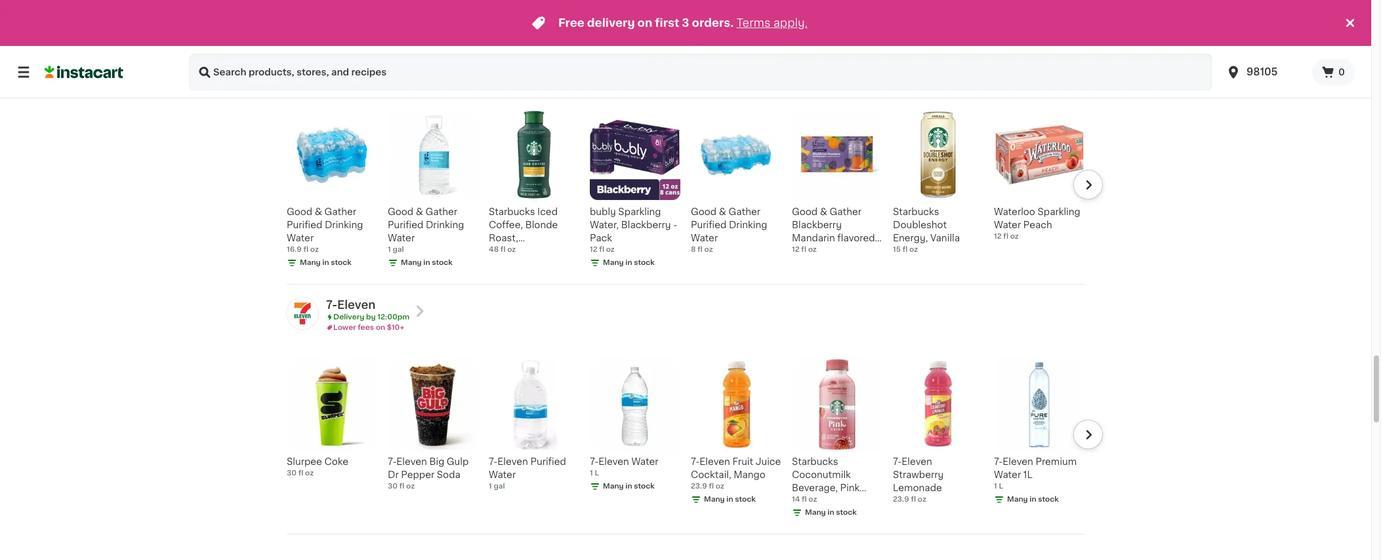 Task type: describe. For each thing, give the bounding box(es) containing it.
good for good & gather purified drinking water 16.9 fl oz
[[287, 207, 312, 216]]

mandarin
[[792, 233, 835, 243]]

gulp
[[447, 457, 469, 466]]

delivery by 11:20am
[[333, 63, 407, 71]]

many in stock for good & gather purified drinking water 1 gal
[[401, 259, 453, 266]]

12:00pm
[[377, 313, 410, 321]]

7‑eleven strawberry lemonade 23.9 fl oz
[[893, 457, 944, 503]]

48
[[489, 246, 499, 253]]

purified for good & gather purified drinking water 1 gal
[[388, 220, 424, 229]]

lower fees on $10+ for fast
[[333, 74, 404, 81]]

eleven for 7-eleven
[[337, 300, 376, 310]]

fees for fast
[[358, 74, 374, 81]]

stock for 7‑eleven water 1 l
[[634, 483, 655, 490]]

good for good & gather purified drinking water 8 fl oz
[[691, 207, 717, 216]]

vanilla
[[930, 233, 960, 243]]

oz inside the starbucks doubleshot energy, vanilla 15 fl oz
[[910, 246, 918, 253]]

items
[[650, 5, 677, 14]]

$10+ for fast
[[387, 74, 404, 81]]

7-eleven
[[326, 300, 376, 310]]

target:
[[326, 50, 367, 60]]

drinking for good & gather purified drinking water 8 fl oz
[[729, 220, 767, 229]]

coke
[[324, 457, 349, 466]]

stock down pink
[[836, 509, 857, 516]]

blackberry for sparkling
[[621, 220, 671, 229]]

many down drink,
[[805, 509, 826, 516]]

unsweetened,
[[489, 246, 555, 256]]

starbucks for starbucks coconutmilk beverage, pink drink, strawberry acai
[[792, 457, 838, 466]]

coffee,
[[489, 220, 523, 229]]

many for good & gather purified drinking water 16.9 fl oz
[[300, 259, 321, 266]]

drinking for good & gather purified drinking water 16.9 fl oz
[[325, 220, 363, 229]]

oz inside 7‑eleven fruit juice cocktail, mango 23.9 fl oz
[[716, 483, 724, 490]]

purified for good & gather purified drinking water 16.9 fl oz
[[287, 220, 322, 229]]

waterloo sparkling water peach 12 fl oz
[[994, 207, 1081, 240]]

11:20am
[[377, 63, 407, 71]]

by for fast
[[366, 63, 376, 71]]

98105
[[1247, 67, 1278, 77]]

l inside 7‑eleven water 1 l
[[595, 470, 599, 477]]

sparkling
[[792, 246, 834, 256]]

stock for good & gather purified drinking water 1 gal
[[432, 259, 453, 266]]

big
[[429, 457, 444, 466]]

free delivery on first 3 orders. terms apply.
[[558, 18, 808, 28]]

mango
[[734, 470, 766, 479]]

1 inside the 7‑eleven purified water 1 gal
[[489, 483, 492, 490]]

in for 7‑eleven water 1 l
[[626, 483, 632, 490]]

pepper
[[401, 470, 435, 479]]

7-eleven big gulp dr pepper soda 30 fl oz
[[388, 457, 469, 490]]

slurpee
[[287, 457, 322, 466]]

pack
[[590, 233, 612, 243]]

oz inside bubly sparkling water, blackberry - pack 12 fl oz
[[606, 246, 615, 253]]

oz down mandarin
[[808, 246, 817, 253]]

starbucks coconutmilk beverage, pink drink, strawberry acai
[[792, 457, 872, 519]]

bubly sparkling water, blackberry - pack 12 fl oz
[[590, 207, 677, 253]]

7‑eleven for fruit
[[691, 457, 730, 466]]

many for good & gather purified drinking water 1 gal
[[401, 259, 422, 266]]

many in stock for good & gather purified drinking water 16.9 fl oz
[[300, 259, 352, 266]]

3
[[682, 18, 689, 28]]

delivery
[[587, 18, 635, 28]]

flavored
[[838, 233, 875, 243]]

drink,
[[792, 496, 819, 506]]

orders.
[[692, 18, 734, 28]]

good & gather purified drinking water 1 gal
[[388, 207, 464, 253]]

gather for good & gather blackberry mandarin flavored sparkling water
[[830, 207, 862, 216]]

1 inside 7‑eleven premium water 1l 1 l
[[994, 483, 997, 490]]

many for bubly sparkling water, blackberry - pack 12 fl oz
[[603, 259, 624, 266]]

waterloo
[[994, 207, 1035, 216]]

7‑eleven water 1 l
[[590, 457, 659, 477]]

by for eleven
[[366, 313, 376, 321]]

purified inside the 7‑eleven purified water 1 gal
[[530, 457, 566, 466]]

water inside the 7‑eleven purified water 1 gal
[[489, 470, 516, 479]]

beverage,
[[792, 483, 838, 493]]

30 inside 7-eleven big gulp dr pepper soda 30 fl oz
[[388, 483, 398, 490]]

stock for bubly sparkling water, blackberry - pack 12 fl oz
[[634, 259, 655, 266]]

water inside waterloo sparkling water peach 12 fl oz
[[994, 220, 1021, 229]]

roast,
[[489, 233, 518, 243]]

instacart logo image
[[45, 64, 123, 80]]

delivery by 12:00pm
[[333, 313, 410, 321]]

iced
[[537, 207, 558, 216]]

14 fl oz
[[792, 496, 817, 503]]

many in stock down drink,
[[805, 509, 857, 516]]

14
[[792, 496, 800, 503]]

purified for good & gather purified drinking water 8 fl oz
[[691, 220, 727, 229]]

fl inside slurpee coke 30 fl oz
[[298, 470, 303, 477]]

lower fees on $10+ for eleven
[[333, 324, 404, 331]]

sparkling for peach
[[1038, 207, 1081, 216]]

48 fl oz
[[489, 246, 516, 253]]

0 button
[[1312, 59, 1356, 85]]

12 fl oz
[[792, 246, 817, 253]]

fast
[[369, 50, 394, 60]]

7‑eleven purified water 1 gal
[[489, 457, 566, 490]]

stock for 7‑eleven fruit juice cocktail, mango 23.9 fl oz
[[735, 496, 756, 503]]

fl inside the starbucks doubleshot energy, vanilla 15 fl oz
[[903, 246, 908, 253]]

blackberry for &
[[792, 220, 842, 229]]

strawberry inside "starbucks coconutmilk beverage, pink drink, strawberry acai"
[[821, 496, 872, 506]]

1 inside good & gather purified drinking water 1 gal
[[388, 246, 391, 253]]

gal inside good & gather purified drinking water 1 gal
[[393, 246, 404, 253]]

good & gather blackberry mandarin flavored sparkling water
[[792, 207, 875, 256]]

terms
[[737, 18, 771, 28]]

eligible
[[614, 5, 648, 14]]

7- for 7-eleven big gulp dr pepper soda 30 fl oz
[[388, 457, 397, 466]]

delivery for eleven
[[333, 313, 364, 321]]

energy,
[[893, 233, 928, 243]]

many for 7‑eleven fruit juice cocktail, mango 23.9 fl oz
[[704, 496, 725, 503]]

water inside good & gather purified drinking water 8 fl oz
[[691, 233, 718, 243]]

stock for good & gather purified drinking water 16.9 fl oz
[[331, 259, 352, 266]]

7‑eleven fruit juice cocktail, mango 23.9 fl oz
[[691, 457, 781, 490]]

fruit
[[733, 457, 753, 466]]

fees for eleven
[[358, 324, 374, 331]]

lemonade
[[893, 483, 942, 493]]

good & gather purified drinking water 8 fl oz
[[691, 207, 767, 253]]

& for good & gather blackberry mandarin flavored sparkling water
[[820, 207, 828, 216]]

water inside good & gather purified drinking water 16.9 fl oz
[[287, 233, 314, 243]]

good for good & gather blackberry mandarin flavored sparkling water
[[792, 207, 818, 216]]

1 horizontal spatial strawberry
[[893, 470, 944, 479]]

in for good & gather purified drinking water 1 gal
[[423, 259, 430, 266]]

see
[[593, 5, 611, 14]]

stock for 7‑eleven premium water 1l 1 l
[[1038, 496, 1059, 503]]

black
[[489, 260, 514, 269]]

water inside good & gather blackberry mandarin flavored sparkling water
[[836, 246, 863, 256]]

on inside limited time offer region
[[638, 18, 653, 28]]

coconutmilk
[[792, 470, 851, 479]]

drinking for good & gather purified drinking water 1 gal
[[426, 220, 464, 229]]

7‑eleven premium water 1l 1 l
[[994, 457, 1077, 490]]

oz inside good & gather purified drinking water 8 fl oz
[[704, 246, 713, 253]]

1l
[[1024, 470, 1033, 479]]

lower for 7-
[[333, 324, 356, 331]]

oz down beverage,
[[809, 496, 817, 503]]

in for 7‑eleven fruit juice cocktail, mango 23.9 fl oz
[[727, 496, 733, 503]]

acai
[[792, 510, 812, 519]]

0 vertical spatial delivery
[[397, 50, 444, 60]]

peach
[[1024, 220, 1052, 229]]

limited time offer region
[[0, 0, 1343, 46]]

on for 7-eleven
[[376, 324, 385, 331]]



Task type: vqa. For each thing, say whether or not it's contained in the screenshot.
& within Good & Gather Purified Drinking Water 1 gal
yes



Task type: locate. For each thing, give the bounding box(es) containing it.
l inside 7‑eleven premium water 1l 1 l
[[999, 483, 1003, 490]]

2 drinking from the left
[[426, 220, 464, 229]]

fl right 8
[[698, 246, 703, 253]]

on down delivery by 11:20am
[[376, 74, 385, 81]]

many down the 16.9
[[300, 259, 321, 266]]

1 vertical spatial lower fees on $10+
[[333, 324, 404, 331]]

0 vertical spatial $10+
[[387, 74, 404, 81]]

oz down 'pack'
[[606, 246, 615, 253]]

strawberry down pink
[[821, 496, 872, 506]]

5 7‑eleven from the left
[[994, 457, 1033, 466]]

12 down 'pack'
[[590, 246, 598, 253]]

7‑eleven
[[489, 457, 528, 466], [590, 457, 629, 466], [691, 457, 730, 466], [893, 457, 932, 466], [994, 457, 1033, 466]]

1 horizontal spatial eleven
[[397, 457, 427, 466]]

1 vertical spatial strawberry
[[821, 496, 872, 506]]

fl right 14
[[802, 496, 807, 503]]

dr
[[388, 470, 399, 479]]

2 vertical spatial on
[[376, 324, 385, 331]]

Search field
[[189, 54, 1213, 91]]

1 horizontal spatial gal
[[494, 483, 505, 490]]

water inside 7‑eleven premium water 1l 1 l
[[994, 470, 1021, 479]]

many in stock down 1l
[[1007, 496, 1059, 503]]

7 eleven image
[[287, 298, 318, 329]]

starbucks inside the starbucks iced coffee, blonde roast, unsweetened, black
[[489, 207, 535, 216]]

0 vertical spatial l
[[595, 470, 599, 477]]

fl inside bubly sparkling water, blackberry - pack 12 fl oz
[[599, 246, 604, 253]]

0 vertical spatial item carousel region
[[268, 104, 1103, 279]]

1 horizontal spatial starbucks
[[792, 457, 838, 466]]

2 horizontal spatial 12
[[994, 233, 1002, 240]]

16.9
[[287, 246, 302, 253]]

starbucks for starbucks iced coffee, blonde roast, unsweetened, black
[[489, 207, 535, 216]]

many down cocktail,
[[704, 496, 725, 503]]

soda
[[437, 470, 461, 479]]

many in stock for bubly sparkling water, blackberry - pack 12 fl oz
[[603, 259, 655, 266]]

good inside good & gather purified drinking water 16.9 fl oz
[[287, 207, 312, 216]]

0 vertical spatial eleven
[[337, 300, 376, 310]]

purified inside good & gather purified drinking water 8 fl oz
[[691, 220, 727, 229]]

3 drinking from the left
[[729, 220, 767, 229]]

7‑eleven inside 7‑eleven strawberry lemonade 23.9 fl oz
[[893, 457, 932, 466]]

oz down pepper
[[406, 483, 415, 490]]

oz inside 7‑eleven strawberry lemonade 23.9 fl oz
[[918, 496, 927, 503]]

lower down 7-eleven
[[333, 324, 356, 331]]

$10+ down 11:20am
[[387, 74, 404, 81]]

purified inside good & gather purified drinking water 16.9 fl oz
[[287, 220, 322, 229]]

2 7‑eleven from the left
[[590, 457, 629, 466]]

bubly
[[590, 207, 616, 216]]

water inside good & gather purified drinking water 1 gal
[[388, 233, 415, 243]]

1 item carousel region from the top
[[268, 104, 1103, 279]]

15
[[893, 246, 901, 253]]

$10+ down 12:00pm
[[387, 324, 404, 331]]

30 inside slurpee coke 30 fl oz
[[287, 470, 297, 477]]

by
[[366, 63, 376, 71], [366, 313, 376, 321]]

terms apply. link
[[737, 18, 808, 28]]

7‑eleven for purified
[[489, 457, 528, 466]]

7- right 7 eleven image
[[326, 300, 337, 310]]

blackberry
[[621, 220, 671, 229], [792, 220, 842, 229]]

good inside good & gather blackberry mandarin flavored sparkling water
[[792, 207, 818, 216]]

fl down the "lemonade"
[[911, 496, 916, 503]]

delivery down target:
[[333, 63, 364, 71]]

7‑eleven inside 7‑eleven fruit juice cocktail, mango 23.9 fl oz
[[691, 457, 730, 466]]

pink
[[840, 483, 860, 493]]

many in stock for 7‑eleven fruit juice cocktail, mango 23.9 fl oz
[[704, 496, 756, 503]]

1 vertical spatial lower
[[333, 324, 356, 331]]

gather inside good & gather purified drinking water 1 gal
[[426, 207, 457, 216]]

gal inside the 7‑eleven purified water 1 gal
[[494, 483, 505, 490]]

1 horizontal spatial sparkling
[[1038, 207, 1081, 216]]

23.9 down cocktail,
[[691, 483, 707, 490]]

many in stock down 7‑eleven water 1 l at the bottom left of the page
[[603, 483, 655, 490]]

2 horizontal spatial starbucks
[[893, 207, 939, 216]]

sparkling for blackberry
[[618, 207, 661, 216]]

0 horizontal spatial eleven
[[337, 300, 376, 310]]

cocktail,
[[691, 470, 731, 479]]

& inside good & gather purified drinking water 16.9 fl oz
[[315, 207, 322, 216]]

2 by from the top
[[366, 313, 376, 321]]

lower fees on $10+ down delivery by 11:20am
[[333, 74, 404, 81]]

many down 'pack'
[[603, 259, 624, 266]]

1 vertical spatial delivery
[[333, 63, 364, 71]]

drinking inside good & gather purified drinking water 8 fl oz
[[729, 220, 767, 229]]

gather
[[325, 207, 356, 216], [426, 207, 457, 216], [729, 207, 761, 216], [830, 207, 862, 216]]

1 lower fees on $10+ from the top
[[333, 74, 404, 81]]

12 inside waterloo sparkling water peach 12 fl oz
[[994, 233, 1002, 240]]

item carousel region
[[268, 104, 1103, 279], [268, 354, 1103, 529]]

0 vertical spatial 7-
[[326, 300, 337, 310]]

in right the "acai"
[[828, 509, 834, 516]]

lower fees on $10+ down delivery by 12:00pm
[[333, 324, 404, 331]]

1 vertical spatial gal
[[494, 483, 505, 490]]

1 vertical spatial item carousel region
[[268, 354, 1103, 529]]

3 7‑eleven from the left
[[691, 457, 730, 466]]

4 gather from the left
[[830, 207, 862, 216]]

12 down waterloo
[[994, 233, 1002, 240]]

sparkling inside bubly sparkling water, blackberry - pack 12 fl oz
[[618, 207, 661, 216]]

7‑eleven for water
[[590, 457, 629, 466]]

7- up dr
[[388, 457, 397, 466]]

lower
[[333, 74, 356, 81], [333, 324, 356, 331]]

1 horizontal spatial blackberry
[[792, 220, 842, 229]]

eleven for 7-eleven big gulp dr pepper soda 30 fl oz
[[397, 457, 427, 466]]

starbucks up doubleshot
[[893, 207, 939, 216]]

eleven up delivery by 12:00pm
[[337, 300, 376, 310]]

drinking inside good & gather purified drinking water 1 gal
[[426, 220, 464, 229]]

stock down mango
[[735, 496, 756, 503]]

blackberry inside bubly sparkling water, blackberry - pack 12 fl oz
[[621, 220, 671, 229]]

gather for good & gather purified drinking water 8 fl oz
[[729, 207, 761, 216]]

fees down delivery by 12:00pm
[[358, 324, 374, 331]]

by down fast
[[366, 63, 376, 71]]

fl inside 7‑eleven fruit juice cocktail, mango 23.9 fl oz
[[709, 483, 714, 490]]

0 vertical spatial 30
[[287, 470, 297, 477]]

7‑eleven inside the 7‑eleven purified water 1 gal
[[489, 457, 528, 466]]

blackberry up mandarin
[[792, 220, 842, 229]]

1 horizontal spatial l
[[999, 483, 1003, 490]]

0 vertical spatial on
[[638, 18, 653, 28]]

0 vertical spatial gal
[[393, 246, 404, 253]]

sparkling up peach
[[1038, 207, 1081, 216]]

12 inside bubly sparkling water, blackberry - pack 12 fl oz
[[590, 246, 598, 253]]

$10+ for eleven
[[387, 324, 404, 331]]

gal
[[393, 246, 404, 253], [494, 483, 505, 490]]

eleven
[[337, 300, 376, 310], [397, 457, 427, 466]]

2 vertical spatial delivery
[[333, 313, 364, 321]]

1 sparkling from the left
[[618, 207, 661, 216]]

fl right 48
[[501, 246, 506, 253]]

in down 7‑eleven water 1 l at the bottom left of the page
[[626, 483, 632, 490]]

2 horizontal spatial drinking
[[729, 220, 767, 229]]

stock
[[331, 259, 352, 266], [432, 259, 453, 266], [634, 259, 655, 266], [634, 483, 655, 490], [735, 496, 756, 503], [1038, 496, 1059, 503], [836, 509, 857, 516]]

0 vertical spatial lower fees on $10+
[[333, 74, 404, 81]]

1 gather from the left
[[325, 207, 356, 216]]

starbucks up coffee,
[[489, 207, 535, 216]]

2 lower from the top
[[333, 324, 356, 331]]

sparkling inside waterloo sparkling water peach 12 fl oz
[[1038, 207, 1081, 216]]

water inside 7‑eleven water 1 l
[[632, 457, 659, 466]]

oz inside good & gather purified drinking water 16.9 fl oz
[[310, 246, 319, 253]]

1 good from the left
[[287, 207, 312, 216]]

in down good & gather purified drinking water 16.9 fl oz
[[322, 259, 329, 266]]

&
[[315, 207, 322, 216], [416, 207, 423, 216], [719, 207, 726, 216], [820, 207, 828, 216]]

drinking
[[325, 220, 363, 229], [426, 220, 464, 229], [729, 220, 767, 229]]

strawberry up the "lemonade"
[[893, 470, 944, 479]]

lower for target:
[[333, 74, 356, 81]]

oz down energy,
[[910, 246, 918, 253]]

1 horizontal spatial 23.9
[[893, 496, 909, 503]]

7‑eleven inside 7‑eleven premium water 1l 1 l
[[994, 457, 1033, 466]]

drinking inside good & gather purified drinking water 16.9 fl oz
[[325, 220, 363, 229]]

starbucks for starbucks doubleshot energy, vanilla 15 fl oz
[[893, 207, 939, 216]]

3 gather from the left
[[729, 207, 761, 216]]

blonde
[[525, 220, 558, 229]]

in down bubly sparkling water, blackberry - pack 12 fl oz
[[626, 259, 632, 266]]

1 horizontal spatial 12
[[792, 246, 800, 253]]

0
[[1339, 68, 1345, 77]]

& inside good & gather purified drinking water 1 gal
[[416, 207, 423, 216]]

fl inside 7-eleven big gulp dr pepper soda 30 fl oz
[[399, 483, 404, 490]]

item carousel region containing good & gather purified drinking water
[[268, 104, 1103, 279]]

0 vertical spatial 23.9
[[691, 483, 707, 490]]

many
[[300, 259, 321, 266], [401, 259, 422, 266], [603, 259, 624, 266], [603, 483, 624, 490], [704, 496, 725, 503], [1007, 496, 1028, 503], [805, 509, 826, 516]]

fl right the 16.9
[[304, 246, 309, 253]]

1 drinking from the left
[[325, 220, 363, 229]]

in for 7‑eleven premium water 1l 1 l
[[1030, 496, 1037, 503]]

stock down good & gather purified drinking water 1 gal
[[432, 259, 453, 266]]

1 fees from the top
[[358, 74, 374, 81]]

doubleshot
[[893, 220, 947, 229]]

1 horizontal spatial 7-
[[388, 457, 397, 466]]

good
[[287, 207, 312, 216], [388, 207, 414, 216], [691, 207, 717, 216], [792, 207, 818, 216]]

1
[[388, 246, 391, 253], [590, 470, 593, 477], [489, 483, 492, 490], [994, 483, 997, 490]]

strawberry
[[893, 470, 944, 479], [821, 496, 872, 506]]

purified inside good & gather purified drinking water 1 gal
[[388, 220, 424, 229]]

many in stock down good & gather purified drinking water 16.9 fl oz
[[300, 259, 352, 266]]

oz down cocktail,
[[716, 483, 724, 490]]

-
[[673, 220, 677, 229]]

1 horizontal spatial 30
[[388, 483, 398, 490]]

2 $10+ from the top
[[387, 324, 404, 331]]

1 vertical spatial fees
[[358, 324, 374, 331]]

oz inside slurpee coke 30 fl oz
[[305, 470, 314, 477]]

8
[[691, 246, 696, 253]]

water
[[994, 220, 1021, 229], [287, 233, 314, 243], [388, 233, 415, 243], [691, 233, 718, 243], [836, 246, 863, 256], [632, 457, 659, 466], [489, 470, 516, 479], [994, 470, 1021, 479]]

gather inside good & gather purified drinking water 16.9 fl oz
[[325, 207, 356, 216]]

oz down waterloo
[[1010, 233, 1019, 240]]

oz
[[1010, 233, 1019, 240], [310, 246, 319, 253], [507, 246, 516, 253], [606, 246, 615, 253], [704, 246, 713, 253], [808, 246, 817, 253], [910, 246, 918, 253], [305, 470, 314, 477], [406, 483, 415, 490], [716, 483, 724, 490], [809, 496, 817, 503], [918, 496, 927, 503]]

by left 12:00pm
[[366, 313, 376, 321]]

fees down delivery by 11:20am
[[358, 74, 374, 81]]

delivery
[[397, 50, 444, 60], [333, 63, 364, 71], [333, 313, 364, 321]]

$10+
[[387, 74, 404, 81], [387, 324, 404, 331]]

4 & from the left
[[820, 207, 828, 216]]

in down 7‑eleven fruit juice cocktail, mango 23.9 fl oz
[[727, 496, 733, 503]]

2 lower fees on $10+ from the top
[[333, 324, 404, 331]]

many down 1l
[[1007, 496, 1028, 503]]

0 vertical spatial fees
[[358, 74, 374, 81]]

many for 7‑eleven water 1 l
[[603, 483, 624, 490]]

4 good from the left
[[792, 207, 818, 216]]

juice
[[756, 457, 781, 466]]

on for target: fast delivery
[[376, 74, 385, 81]]

0 vertical spatial lower
[[333, 74, 356, 81]]

2 & from the left
[[416, 207, 423, 216]]

starbucks up coconutmilk
[[792, 457, 838, 466]]

in down good & gather purified drinking water 1 gal
[[423, 259, 430, 266]]

2 gather from the left
[[426, 207, 457, 216]]

in down 1l
[[1030, 496, 1037, 503]]

& inside good & gather purified drinking water 8 fl oz
[[719, 207, 726, 216]]

lower fees on $10+
[[333, 74, 404, 81], [333, 324, 404, 331]]

fl inside good & gather purified drinking water 8 fl oz
[[698, 246, 703, 253]]

7-
[[326, 300, 337, 310], [388, 457, 397, 466]]

23.9 inside 7‑eleven fruit juice cocktail, mango 23.9 fl oz
[[691, 483, 707, 490]]

2 blackberry from the left
[[792, 220, 842, 229]]

& for good & gather purified drinking water 16.9 fl oz
[[315, 207, 322, 216]]

3 good from the left
[[691, 207, 717, 216]]

23.9 inside 7‑eleven strawberry lemonade 23.9 fl oz
[[893, 496, 909, 503]]

2 fees from the top
[[358, 324, 374, 331]]

0 horizontal spatial 7-
[[326, 300, 337, 310]]

30
[[287, 470, 297, 477], [388, 483, 398, 490]]

98105 button
[[1218, 54, 1312, 91], [1226, 54, 1305, 91]]

starbucks inside the starbucks doubleshot energy, vanilla 15 fl oz
[[893, 207, 939, 216]]

2 sparkling from the left
[[1038, 207, 1081, 216]]

item carousel region for target: fast delivery
[[268, 104, 1103, 279]]

gather for good & gather purified drinking water 1 gal
[[426, 207, 457, 216]]

1 vertical spatial l
[[999, 483, 1003, 490]]

starbucks inside "starbucks coconutmilk beverage, pink drink, strawberry acai"
[[792, 457, 838, 466]]

7‑eleven for strawberry
[[893, 457, 932, 466]]

many in stock down bubly sparkling water, blackberry - pack 12 fl oz
[[603, 259, 655, 266]]

1 vertical spatial by
[[366, 313, 376, 321]]

starbucks doubleshot energy, vanilla 15 fl oz
[[893, 207, 960, 253]]

fl down cocktail,
[[709, 483, 714, 490]]

1 vertical spatial $10+
[[387, 324, 404, 331]]

see eligible items button
[[590, 0, 680, 21]]

fl down mandarin
[[801, 246, 806, 253]]

many in stock for 7‑eleven premium water 1l 1 l
[[1007, 496, 1059, 503]]

gather inside good & gather purified drinking water 8 fl oz
[[729, 207, 761, 216]]

good inside good & gather purified drinking water 1 gal
[[388, 207, 414, 216]]

in for bubly sparkling water, blackberry - pack 12 fl oz
[[626, 259, 632, 266]]

gather inside good & gather blackberry mandarin flavored sparkling water
[[830, 207, 862, 216]]

item carousel region containing slurpee coke
[[268, 354, 1103, 529]]

fl down waterloo
[[1004, 233, 1009, 240]]

on
[[638, 18, 653, 28], [376, 74, 385, 81], [376, 324, 385, 331]]

0 vertical spatial strawberry
[[893, 470, 944, 479]]

0 horizontal spatial 30
[[287, 470, 297, 477]]

delivery for fast
[[333, 63, 364, 71]]

sparkling right the 'bubly'
[[618, 207, 661, 216]]

2 98105 button from the left
[[1226, 54, 1305, 91]]

oz down slurpee
[[305, 470, 314, 477]]

starbucks iced coffee, blonde roast, unsweetened, black
[[489, 207, 558, 269]]

fl down slurpee
[[298, 470, 303, 477]]

many in stock for 7‑eleven water 1 l
[[603, 483, 655, 490]]

1 horizontal spatial drinking
[[426, 220, 464, 229]]

1 98105 button from the left
[[1218, 54, 1312, 91]]

fl down pepper
[[399, 483, 404, 490]]

item carousel region for 7-eleven
[[268, 354, 1103, 529]]

0 horizontal spatial 12
[[590, 246, 598, 253]]

many for 7‑eleven premium water 1l 1 l
[[1007, 496, 1028, 503]]

on down delivery by 12:00pm
[[376, 324, 385, 331]]

oz inside waterloo sparkling water peach 12 fl oz
[[1010, 233, 1019, 240]]

2 item carousel region from the top
[[268, 354, 1103, 529]]

stock down 7‑eleven water 1 l at the bottom left of the page
[[634, 483, 655, 490]]

fl inside 7‑eleven strawberry lemonade 23.9 fl oz
[[911, 496, 916, 503]]

0 horizontal spatial blackberry
[[621, 220, 671, 229]]

3 & from the left
[[719, 207, 726, 216]]

1 lower from the top
[[333, 74, 356, 81]]

0 horizontal spatial gal
[[393, 246, 404, 253]]

30 down dr
[[388, 483, 398, 490]]

1 & from the left
[[315, 207, 322, 216]]

oz down the "lemonade"
[[918, 496, 927, 503]]

7‑eleven inside 7‑eleven water 1 l
[[590, 457, 629, 466]]

1 vertical spatial 30
[[388, 483, 398, 490]]

starbucks
[[489, 207, 535, 216], [893, 207, 939, 216], [792, 457, 838, 466]]

on down see eligible items
[[638, 18, 653, 28]]

oz down roast,
[[507, 246, 516, 253]]

1 7‑eleven from the left
[[489, 457, 528, 466]]

delivery down 7-eleven
[[333, 313, 364, 321]]

0 vertical spatial by
[[366, 63, 376, 71]]

oz right the 16.9
[[310, 246, 319, 253]]

oz right 8
[[704, 246, 713, 253]]

in for good & gather purified drinking water 16.9 fl oz
[[322, 259, 329, 266]]

None search field
[[189, 54, 1213, 91]]

good & gather purified drinking water 16.9 fl oz
[[287, 207, 363, 253]]

& for good & gather purified drinking water 1 gal
[[416, 207, 423, 216]]

fl inside good & gather purified drinking water 16.9 fl oz
[[304, 246, 309, 253]]

good for good & gather purified drinking water 1 gal
[[388, 207, 414, 216]]

12 down mandarin
[[792, 246, 800, 253]]

first
[[655, 18, 679, 28]]

2 good from the left
[[388, 207, 414, 216]]

many in stock down 7‑eleven fruit juice cocktail, mango 23.9 fl oz
[[704, 496, 756, 503]]

gather for good & gather purified drinking water 16.9 fl oz
[[325, 207, 356, 216]]

7- inside 7-eleven big gulp dr pepper soda 30 fl oz
[[388, 457, 397, 466]]

fl inside waterloo sparkling water peach 12 fl oz
[[1004, 233, 1009, 240]]

1 inside 7‑eleven water 1 l
[[590, 470, 593, 477]]

30 down slurpee
[[287, 470, 297, 477]]

0 horizontal spatial strawberry
[[821, 496, 872, 506]]

see eligible items
[[593, 5, 677, 14]]

23.9
[[691, 483, 707, 490], [893, 496, 909, 503]]

& for good & gather purified drinking water 8 fl oz
[[719, 207, 726, 216]]

many down good & gather purified drinking water 1 gal
[[401, 259, 422, 266]]

many down 7‑eleven water 1 l at the bottom left of the page
[[603, 483, 624, 490]]

7- for 7-eleven
[[326, 300, 337, 310]]

oz inside 7-eleven big gulp dr pepper soda 30 fl oz
[[406, 483, 415, 490]]

fl down 'pack'
[[599, 246, 604, 253]]

fees
[[358, 74, 374, 81], [358, 324, 374, 331]]

0 horizontal spatial l
[[595, 470, 599, 477]]

apply.
[[774, 18, 808, 28]]

stock down good & gather purified drinking water 16.9 fl oz
[[331, 259, 352, 266]]

premium
[[1036, 457, 1077, 466]]

1 vertical spatial 7-
[[388, 457, 397, 466]]

good inside good & gather purified drinking water 8 fl oz
[[691, 207, 717, 216]]

blackberry left -
[[621, 220, 671, 229]]

stock down bubly sparkling water, blackberry - pack 12 fl oz
[[634, 259, 655, 266]]

lower down target:
[[333, 74, 356, 81]]

in
[[322, 259, 329, 266], [423, 259, 430, 266], [626, 259, 632, 266], [626, 483, 632, 490], [727, 496, 733, 503], [1030, 496, 1037, 503], [828, 509, 834, 516]]

stock down 7‑eleven premium water 1l 1 l
[[1038, 496, 1059, 503]]

4 7‑eleven from the left
[[893, 457, 932, 466]]

1 vertical spatial eleven
[[397, 457, 427, 466]]

eleven up pepper
[[397, 457, 427, 466]]

target: fast delivery
[[326, 50, 444, 60]]

fl
[[1004, 233, 1009, 240], [304, 246, 309, 253], [501, 246, 506, 253], [599, 246, 604, 253], [698, 246, 703, 253], [801, 246, 806, 253], [903, 246, 908, 253], [298, 470, 303, 477], [399, 483, 404, 490], [709, 483, 714, 490], [802, 496, 807, 503], [911, 496, 916, 503]]

water,
[[590, 220, 619, 229]]

many in stock down good & gather purified drinking water 1 gal
[[401, 259, 453, 266]]

fl right 15
[[903, 246, 908, 253]]

0 horizontal spatial sparkling
[[618, 207, 661, 216]]

& inside good & gather blackberry mandarin flavored sparkling water
[[820, 207, 828, 216]]

23.9 down the "lemonade"
[[893, 496, 909, 503]]

1 $10+ from the top
[[387, 74, 404, 81]]

7‑eleven for premium
[[994, 457, 1033, 466]]

eleven inside 7-eleven big gulp dr pepper soda 30 fl oz
[[397, 457, 427, 466]]

blackberry inside good & gather blackberry mandarin flavored sparkling water
[[792, 220, 842, 229]]

purified
[[287, 220, 322, 229], [388, 220, 424, 229], [691, 220, 727, 229], [530, 457, 566, 466]]

1 by from the top
[[366, 63, 376, 71]]

slurpee coke 30 fl oz
[[287, 457, 349, 477]]

0 horizontal spatial drinking
[[325, 220, 363, 229]]

free
[[558, 18, 585, 28]]

0 horizontal spatial 23.9
[[691, 483, 707, 490]]

0 horizontal spatial starbucks
[[489, 207, 535, 216]]

1 vertical spatial 23.9
[[893, 496, 909, 503]]

delivery up 11:20am
[[397, 50, 444, 60]]

1 blackberry from the left
[[621, 220, 671, 229]]

1 vertical spatial on
[[376, 74, 385, 81]]



